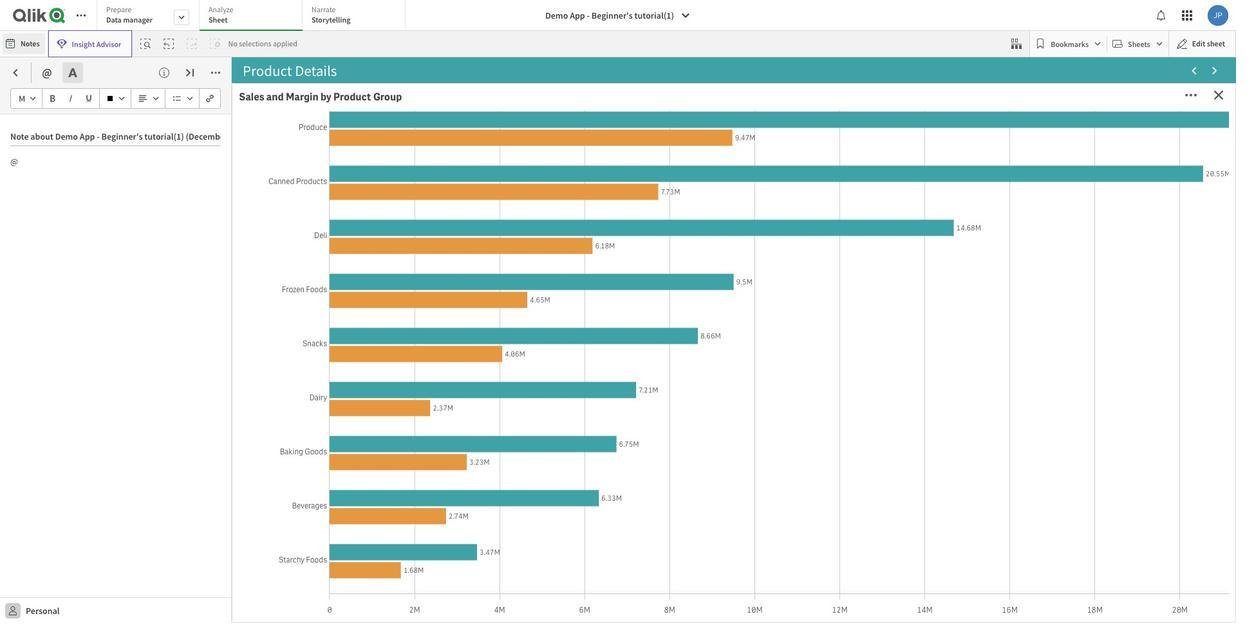 Task type: describe. For each thing, give the bounding box(es) containing it.
month element
[[575, 93, 599, 104]]

sheet
[[209, 15, 228, 24]]

a inside in the top right. navigate to a specific sheet by selecting the
[[403, 327, 410, 346]]

this inside product treemap * the data set contains negative or zero values that cannot be shown in this chart. application
[[1171, 599, 1185, 610]]

making
[[495, 174, 541, 193]]

applied
[[273, 39, 298, 48]]

in inside in the top right. navigate to a specific sheet by selecting the
[[569, 307, 581, 326]]

continue
[[247, 253, 306, 272]]

storytelling
[[312, 15, 351, 24]]

sheets
[[1129, 39, 1151, 49]]

icon in the top right and selecting the sheet that you want to explore.
[[247, 350, 587, 388]]

interacting
[[448, 253, 519, 272]]

sheet inside icon in the top right and selecting the sheet that you want to explore.
[[553, 350, 587, 368]]

a inside now that you see how qlik sense connects all of your data, go ahead and explore this sheet by making selections in the filters above. clicking in charts is another way to make selections so give that a try too!
[[517, 214, 525, 232]]

sheet inside in the top right. navigate to a specific sheet by selecting the
[[464, 327, 498, 346]]

demo app - beginner's tutorial(1)
[[546, 10, 675, 21]]

m
[[19, 93, 25, 104]]

make
[[342, 214, 375, 232]]

chart.
[[1187, 599, 1209, 610]]

back image
[[10, 68, 21, 78]]

to inside now that you see how qlik sense connects all of your data, go ahead and explore this sheet by making selections in the filters above. clicking in charts is another way to make selections so give that a try too!
[[326, 214, 339, 232]]

this inside now that you see how qlik sense connects all of your data, go ahead and explore this sheet by making selections in the filters above. clicking in charts is another way to make selections so give that a try too!
[[414, 174, 438, 193]]

that down charts
[[490, 214, 515, 232]]

treemap
[[950, 363, 991, 377]]

details image
[[159, 68, 169, 78]]

@ inside note body text field
[[10, 156, 18, 168]]

product treemap * the data set contains negative or zero values that cannot be shown in this chart. application
[[903, 356, 1237, 618]]

right.
[[294, 327, 327, 346]]

beginner's
[[592, 10, 633, 21]]

personal
[[26, 605, 60, 617]]

data,
[[247, 174, 278, 193]]

from
[[305, 307, 334, 326]]

above.
[[388, 194, 429, 212]]

data
[[106, 15, 122, 24]]

values
[[1056, 599, 1080, 610]]

try
[[527, 214, 545, 232]]

average sales per invoice by product group application
[[903, 133, 1231, 351]]

insight
[[72, 39, 95, 49]]

demo app - beginner's tutorial(1) button
[[538, 5, 699, 26]]

app
[[404, 253, 427, 272]]

selecting inside "clear your selections by selecting the"
[[247, 392, 303, 411]]

average sales per invoice by product group
[[911, 140, 1113, 154]]

selections tool image
[[1012, 39, 1023, 49]]

sense
[[414, 154, 452, 173]]

quarter
[[409, 93, 439, 104]]

icon.
[[355, 392, 385, 411]]

to inside icon in the top right and selecting the sheet that you want to explore.
[[334, 369, 347, 388]]

to inside in the top right. navigate to a specific sheet by selecting the
[[387, 327, 400, 346]]

selections inside "clear your selections by selecting the"
[[468, 369, 531, 388]]

charts
[[499, 194, 538, 212]]

sales and margin by product group
[[239, 90, 402, 104]]

step back image
[[164, 39, 174, 49]]

or
[[1029, 599, 1037, 610]]

in down ahead
[[313, 194, 325, 212]]

no
[[228, 39, 238, 48]]

bookmarks
[[1052, 39, 1089, 49]]

m button
[[14, 88, 39, 109]]

way
[[298, 214, 323, 232]]

you inside now that you see how qlik sense connects all of your data, go ahead and explore this sheet by making selections in the filters above. clicking in charts is another way to make selections so give that a try too!
[[307, 154, 330, 173]]

month
[[575, 93, 599, 104]]

edit sheet
[[1193, 39, 1226, 48]]

-
[[587, 10, 590, 21]]

so
[[444, 214, 458, 232]]

analyze
[[209, 5, 234, 14]]

no selections applied
[[228, 39, 298, 48]]

your inside "clear your selections by selecting the"
[[437, 369, 465, 388]]

toggle formatting image
[[67, 68, 78, 78]]

be
[[1126, 599, 1135, 610]]

tab list containing prepare
[[97, 0, 410, 32]]

region
[[1071, 93, 1098, 104]]

quarter element
[[409, 93, 439, 104]]

by inside in the top right. navigate to a specific sheet by selecting the
[[501, 327, 515, 346]]

tutorial(1)
[[635, 10, 675, 21]]

negative
[[996, 599, 1028, 610]]

prepare data manager
[[106, 5, 153, 24]]

ahead
[[300, 174, 337, 193]]

continue to explore this app by interacting with the rest of the sheets
[[247, 253, 575, 292]]

.
[[359, 273, 362, 292]]

selecting inside icon in the top right and selecting the sheet that you want to explore.
[[471, 350, 527, 368]]

selecting inside in the top right. navigate to a specific sheet by selecting the
[[518, 327, 574, 346]]

that inside application
[[1081, 599, 1097, 610]]

that up go
[[280, 154, 304, 173]]

top inside in the top right. navigate to a specific sheet by selecting the
[[270, 327, 291, 346]]

explore inside now that you see how qlik sense connects all of your data, go ahead and explore this sheet by making selections in the filters above. clicking in charts is another way to make selections so give that a try too!
[[366, 174, 412, 193]]

sheet up specific in the left bottom of the page
[[390, 307, 424, 326]]

that inside icon in the top right and selecting the sheet that you want to explore.
[[247, 369, 272, 388]]

to inside continue to explore this app by interacting with the rest of the sheets
[[309, 253, 323, 272]]

the inside "clear your selections by selecting the"
[[306, 392, 326, 411]]

clear
[[402, 369, 434, 388]]

edit sheet button
[[1169, 30, 1237, 57]]

in inside icon in the top right and selecting the sheet that you want to explore.
[[352, 350, 363, 368]]

product treemap
[[911, 363, 991, 377]]

icon
[[322, 350, 349, 368]]

narrate
[[312, 5, 336, 14]]

how
[[357, 154, 384, 173]]

toggle formatting element
[[62, 62, 88, 83]]

edit
[[1193, 39, 1206, 48]]

see
[[333, 154, 354, 173]]

year element
[[244, 93, 260, 104]]

sales inside application
[[950, 140, 976, 154]]

italic image
[[67, 95, 75, 102]]

Note title text field
[[10, 125, 221, 146]]

go
[[281, 174, 297, 193]]

zero
[[1039, 599, 1054, 610]]

notes button
[[3, 34, 45, 54]]

demo
[[546, 10, 568, 21]]

navigate from sheet to sheet using the
[[247, 307, 487, 326]]

now
[[247, 154, 277, 173]]

explore.
[[350, 369, 399, 388]]

per
[[978, 140, 993, 154]]

contains
[[963, 599, 995, 610]]



Task type: vqa. For each thing, say whether or not it's contained in the screenshot.
How do I create a visualization? 6 minutes
no



Task type: locate. For each thing, give the bounding box(es) containing it.
1 vertical spatial sales
[[950, 140, 976, 154]]

bookmarks button
[[1034, 34, 1105, 54]]

0 horizontal spatial navigate
[[247, 307, 302, 326]]

in right icons
[[569, 307, 581, 326]]

2 horizontal spatial product
[[1045, 140, 1083, 154]]

tab list
[[97, 0, 410, 32]]

product right 'margin'
[[334, 90, 371, 104]]

sheet
[[1208, 39, 1226, 48], [441, 174, 475, 193], [337, 307, 371, 326], [390, 307, 424, 326], [464, 327, 498, 346], [553, 350, 587, 368]]

0 vertical spatial this
[[414, 174, 438, 193]]

this left "chart."
[[1171, 599, 1185, 610]]

@ button
[[37, 62, 57, 83]]

and inside now that you see how qlik sense connects all of your data, go ahead and explore this sheet by making selections in the filters above. clicking in charts is another way to make selections so give that a try too!
[[340, 174, 363, 193]]

0 vertical spatial of
[[532, 154, 544, 173]]

you inside icon in the top right and selecting the sheet that you want to explore.
[[275, 369, 298, 388]]

2 vertical spatial this
[[1171, 599, 1185, 610]]

you left want
[[275, 369, 298, 388]]

that
[[280, 154, 304, 173], [490, 214, 515, 232], [247, 369, 272, 388], [1081, 599, 1097, 610]]

0 vertical spatial and
[[266, 90, 284, 104]]

the
[[916, 599, 930, 610]]

expand image
[[185, 68, 195, 78]]

week
[[740, 93, 761, 104]]

1 horizontal spatial navigate
[[330, 327, 384, 346]]

sales left per
[[950, 140, 976, 154]]

advisor
[[96, 39, 121, 49]]

average
[[911, 140, 948, 154]]

to up sheets at the left
[[309, 253, 323, 272]]

0 horizontal spatial @
[[10, 156, 18, 168]]

sheets button
[[1111, 34, 1167, 54]]

all
[[515, 154, 529, 173]]

specific
[[413, 327, 461, 346]]

1 vertical spatial group
[[1085, 140, 1113, 154]]

that left want
[[247, 369, 272, 388]]

1 vertical spatial explore
[[326, 253, 373, 272]]

1 vertical spatial selecting
[[471, 350, 527, 368]]

of down continue
[[276, 273, 289, 292]]

is
[[541, 194, 551, 212]]

1 horizontal spatial and
[[340, 174, 363, 193]]

invoice
[[995, 140, 1030, 154]]

1 horizontal spatial @
[[42, 65, 52, 80]]

application
[[0, 0, 1237, 624], [238, 133, 607, 618]]

navigate down rest
[[247, 307, 302, 326]]

your down "right"
[[437, 369, 465, 388]]

selecting
[[518, 327, 574, 346], [471, 350, 527, 368], [247, 392, 303, 411]]

sales right insert link icon
[[239, 90, 264, 104]]

product
[[334, 90, 371, 104], [1045, 140, 1083, 154], [911, 363, 948, 377]]

james peterson image
[[1209, 5, 1229, 26]]

1 horizontal spatial sales
[[950, 140, 976, 154]]

1 horizontal spatial top
[[389, 350, 410, 368]]

1 vertical spatial navigate
[[330, 327, 384, 346]]

sheet right from
[[337, 307, 371, 326]]

week element
[[740, 93, 761, 104]]

underline image
[[85, 95, 93, 102]]

of inside continue to explore this app by interacting with the rest of the sheets
[[276, 273, 289, 292]]

and
[[266, 90, 284, 104], [340, 174, 363, 193], [445, 350, 468, 368]]

sheets
[[317, 273, 359, 292]]

to down navigate from sheet to sheet using the
[[387, 327, 400, 346]]

1 horizontal spatial your
[[547, 154, 575, 173]]

with
[[522, 253, 551, 272]]

qlik
[[387, 154, 411, 173]]

explore down the qlik
[[366, 174, 412, 193]]

this left app at the left of the page
[[376, 253, 401, 272]]

product right invoice
[[1045, 140, 1083, 154]]

this down sense at the top left of the page
[[414, 174, 438, 193]]

manager element
[[906, 93, 939, 104]]

0 horizontal spatial group
[[373, 90, 402, 104]]

1 vertical spatial of
[[276, 273, 289, 292]]

1 vertical spatial product
[[1045, 140, 1083, 154]]

sales
[[239, 90, 264, 104], [950, 140, 976, 154]]

explore inside continue to explore this app by interacting with the rest of the sheets
[[326, 253, 373, 272]]

to right way
[[326, 214, 339, 232]]

data
[[931, 599, 948, 610]]

by inside now that you see how qlik sense connects all of your data, go ahead and explore this sheet by making selections in the filters above. clicking in charts is another way to make selections so give that a try too!
[[478, 174, 492, 193]]

2 horizontal spatial this
[[1171, 599, 1185, 610]]

0 horizontal spatial and
[[266, 90, 284, 104]]

in up give
[[485, 194, 496, 212]]

to down continue to explore this app by interacting with the rest of the sheets
[[374, 307, 387, 326]]

0 vertical spatial a
[[517, 214, 525, 232]]

navigate inside in the top right. navigate to a specific sheet by selecting the
[[330, 327, 384, 346]]

this inside continue to explore this app by interacting with the rest of the sheets
[[376, 253, 401, 272]]

smart search image
[[141, 39, 151, 49]]

0 vertical spatial your
[[547, 154, 575, 173]]

the inside now that you see how qlik sense connects all of your data, go ahead and explore this sheet by making selections in the filters above. clicking in charts is another way to make selections so give that a try too!
[[327, 194, 348, 212]]

0 vertical spatial you
[[307, 154, 330, 173]]

0 horizontal spatial of
[[276, 273, 289, 292]]

in right icon
[[352, 350, 363, 368]]

of
[[532, 154, 544, 173], [276, 273, 289, 292]]

prepare
[[106, 5, 132, 14]]

@ down m dropdown button
[[10, 156, 18, 168]]

0 vertical spatial @
[[42, 65, 52, 80]]

insert link image
[[206, 95, 214, 102]]

explore up . at left top
[[326, 253, 373, 272]]

group down 'region' element
[[1085, 140, 1113, 154]]

to down icon
[[334, 369, 347, 388]]

and right year
[[266, 90, 284, 104]]

2 vertical spatial product
[[911, 363, 948, 377]]

1 vertical spatial this
[[376, 253, 401, 272]]

@
[[42, 65, 52, 80], [10, 156, 18, 168]]

1 vertical spatial top
[[389, 350, 410, 368]]

0 vertical spatial navigate
[[247, 307, 302, 326]]

connects
[[455, 154, 512, 173]]

1 horizontal spatial a
[[517, 214, 525, 232]]

by inside average sales per invoice by product group application
[[1032, 140, 1043, 154]]

sheet down icons
[[553, 350, 587, 368]]

0 horizontal spatial sales
[[239, 90, 264, 104]]

0 vertical spatial top
[[270, 327, 291, 346]]

a left try
[[517, 214, 525, 232]]

and right "right"
[[445, 350, 468, 368]]

0 horizontal spatial product
[[334, 90, 371, 104]]

group
[[373, 90, 402, 104], [1085, 140, 1113, 154]]

2 vertical spatial and
[[445, 350, 468, 368]]

1 horizontal spatial of
[[532, 154, 544, 173]]

0 vertical spatial explore
[[366, 174, 412, 193]]

Note Body text field
[[10, 146, 221, 508]]

product inside average sales per invoice by product group application
[[1045, 140, 1083, 154]]

set
[[950, 599, 961, 610]]

clear your selections by selecting the
[[247, 369, 548, 411]]

filters
[[350, 194, 386, 212]]

that right values
[[1081, 599, 1097, 610]]

group left quarter
[[373, 90, 402, 104]]

sheet right specific in the left bottom of the page
[[464, 327, 498, 346]]

give
[[461, 214, 487, 232]]

@ left toggle formatting icon on the left
[[42, 65, 52, 80]]

to
[[326, 214, 339, 232], [309, 253, 323, 272], [374, 307, 387, 326], [387, 327, 400, 346], [334, 369, 347, 388]]

and down see
[[340, 174, 363, 193]]

margin
[[286, 90, 319, 104]]

1 horizontal spatial group
[[1085, 140, 1113, 154]]

app
[[570, 10, 585, 21]]

previous sheet: experience the power of qlik sense image
[[1190, 66, 1200, 76]]

1 horizontal spatial this
[[414, 174, 438, 193]]

your right all
[[547, 154, 575, 173]]

0 horizontal spatial top
[[270, 327, 291, 346]]

clicking
[[432, 194, 482, 212]]

1 horizontal spatial you
[[307, 154, 330, 173]]

in right shown
[[1163, 599, 1170, 610]]

1 vertical spatial a
[[403, 327, 410, 346]]

group inside application
[[1085, 140, 1113, 154]]

sheet inside now that you see how qlik sense connects all of your data, go ahead and explore this sheet by making selections in the filters above. clicking in charts is another way to make selections so give that a try too!
[[441, 174, 475, 193]]

navigate
[[247, 307, 302, 326], [330, 327, 384, 346]]

manager
[[906, 93, 939, 104]]

1 vertical spatial your
[[437, 369, 465, 388]]

0 vertical spatial sales
[[239, 90, 264, 104]]

1 vertical spatial and
[[340, 174, 363, 193]]

top inside icon in the top right and selecting the sheet that you want to explore.
[[389, 350, 410, 368]]

navigate down navigate from sheet to sheet using the
[[330, 327, 384, 346]]

in inside application
[[1163, 599, 1170, 610]]

*
[[911, 599, 914, 610]]

2 vertical spatial selecting
[[247, 392, 303, 411]]

right
[[413, 350, 442, 368]]

0 vertical spatial selecting
[[518, 327, 574, 346]]

year
[[244, 93, 260, 104]]

by inside continue to explore this app by interacting with the rest of the sheets
[[430, 253, 445, 272]]

sheet inside button
[[1208, 39, 1226, 48]]

narrate storytelling
[[312, 5, 351, 24]]

0 horizontal spatial a
[[403, 327, 410, 346]]

the
[[327, 194, 348, 212], [554, 253, 575, 272], [292, 273, 314, 292], [464, 307, 484, 326], [247, 327, 268, 346], [577, 327, 597, 346], [366, 350, 386, 368], [530, 350, 550, 368], [306, 392, 326, 411]]

insight advisor button
[[48, 30, 132, 57]]

top up clear
[[389, 350, 410, 368]]

in the top right. navigate to a specific sheet by selecting the
[[247, 307, 597, 346]]

too!
[[547, 214, 573, 232]]

another
[[247, 214, 296, 232]]

by
[[321, 90, 332, 104], [1032, 140, 1043, 154], [478, 174, 492, 193], [430, 253, 445, 272], [501, 327, 515, 346], [533, 369, 548, 388]]

top left right.
[[270, 327, 291, 346]]

insight advisor
[[72, 39, 121, 49]]

icons
[[533, 307, 566, 326]]

of right all
[[532, 154, 544, 173]]

0 horizontal spatial this
[[376, 253, 401, 272]]

manager
[[123, 15, 153, 24]]

a left specific in the left bottom of the page
[[403, 327, 410, 346]]

1 vertical spatial @
[[10, 156, 18, 168]]

2 horizontal spatial and
[[445, 350, 468, 368]]

@ inside button
[[42, 65, 52, 80]]

0 horizontal spatial you
[[275, 369, 298, 388]]

bold image
[[49, 95, 57, 102]]

analyze sheet
[[209, 5, 234, 24]]

of inside now that you see how qlik sense connects all of your data, go ahead and explore this sheet by making selections in the filters above. clicking in charts is another way to make selections so give that a try too!
[[532, 154, 544, 173]]

and inside icon in the top right and selecting the sheet that you want to explore.
[[445, 350, 468, 368]]

rest
[[247, 273, 273, 292]]

1 vertical spatial you
[[275, 369, 298, 388]]

0 horizontal spatial your
[[437, 369, 465, 388]]

using
[[427, 307, 461, 326]]

sheet right edit at top right
[[1208, 39, 1226, 48]]

you
[[307, 154, 330, 173], [275, 369, 298, 388]]

product inside product treemap * the data set contains negative or zero values that cannot be shown in this chart. application
[[911, 363, 948, 377]]

1 horizontal spatial product
[[911, 363, 948, 377]]

0 vertical spatial product
[[334, 90, 371, 104]]

0 vertical spatial group
[[373, 90, 402, 104]]

by inside "clear your selections by selecting the"
[[533, 369, 548, 388]]

sheet up clicking
[[441, 174, 475, 193]]

product left treemap
[[911, 363, 948, 377]]

explore
[[366, 174, 412, 193], [326, 253, 373, 272]]

a
[[517, 214, 525, 232], [403, 327, 410, 346]]

notes
[[21, 39, 40, 48]]

you up ahead
[[307, 154, 330, 173]]

region element
[[1071, 93, 1098, 104]]

next sheet: customer details image
[[1211, 66, 1221, 76]]

shown
[[1137, 599, 1161, 610]]

your inside now that you see how qlik sense connects all of your data, go ahead and explore this sheet by making selections in the filters above. clicking in charts is another way to make selections so give that a try too!
[[547, 154, 575, 173]]



